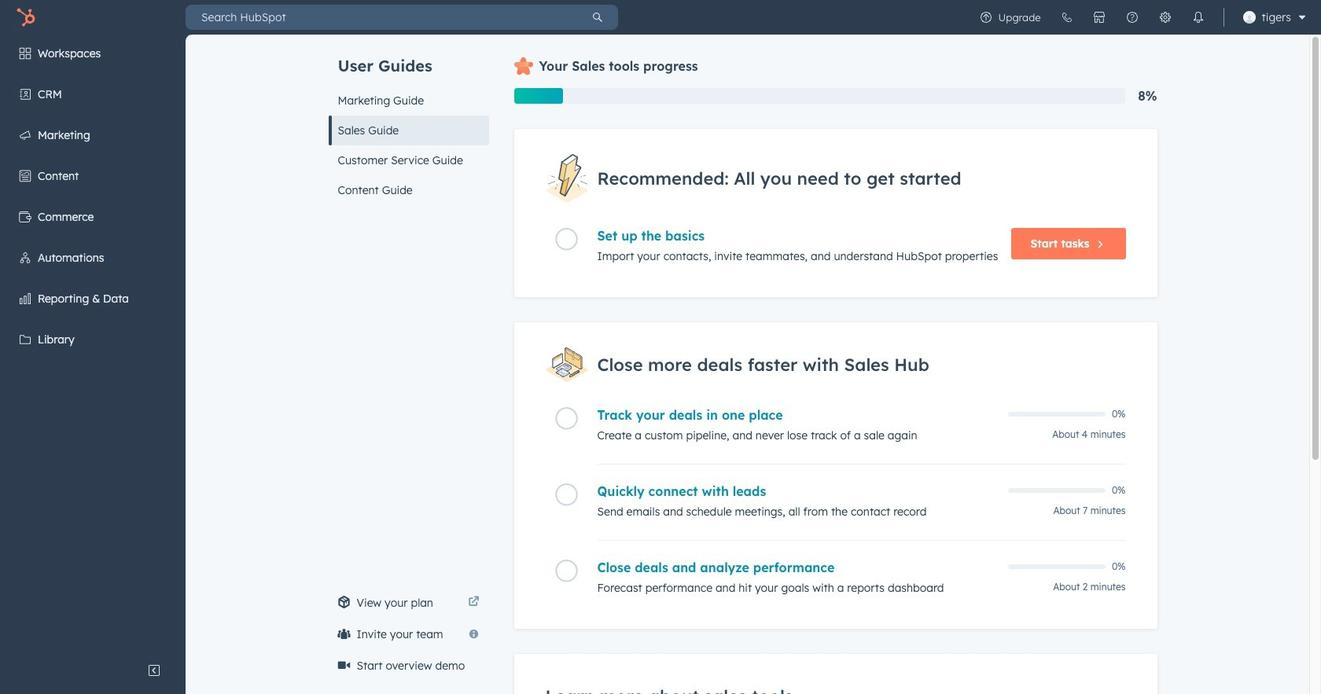 Task type: locate. For each thing, give the bounding box(es) containing it.
Search HubSpot search field
[[186, 5, 577, 30]]

help image
[[1126, 11, 1138, 24]]

howard n/a image
[[1243, 11, 1255, 24]]

menu
[[969, 0, 1312, 35], [0, 35, 186, 655]]

settings image
[[1159, 11, 1171, 24]]

user guides element
[[328, 35, 489, 205]]

progress bar
[[514, 88, 563, 104]]



Task type: describe. For each thing, give the bounding box(es) containing it.
marketplaces image
[[1093, 11, 1105, 24]]

link opens in a new window image
[[468, 594, 479, 613]]

link opens in a new window image
[[468, 597, 479, 609]]

0 horizontal spatial menu
[[0, 35, 186, 655]]

1 horizontal spatial menu
[[969, 0, 1312, 35]]

notifications image
[[1192, 11, 1204, 24]]



Task type: vqa. For each thing, say whether or not it's contained in the screenshot.
Companies popup button on the top left of the page
no



